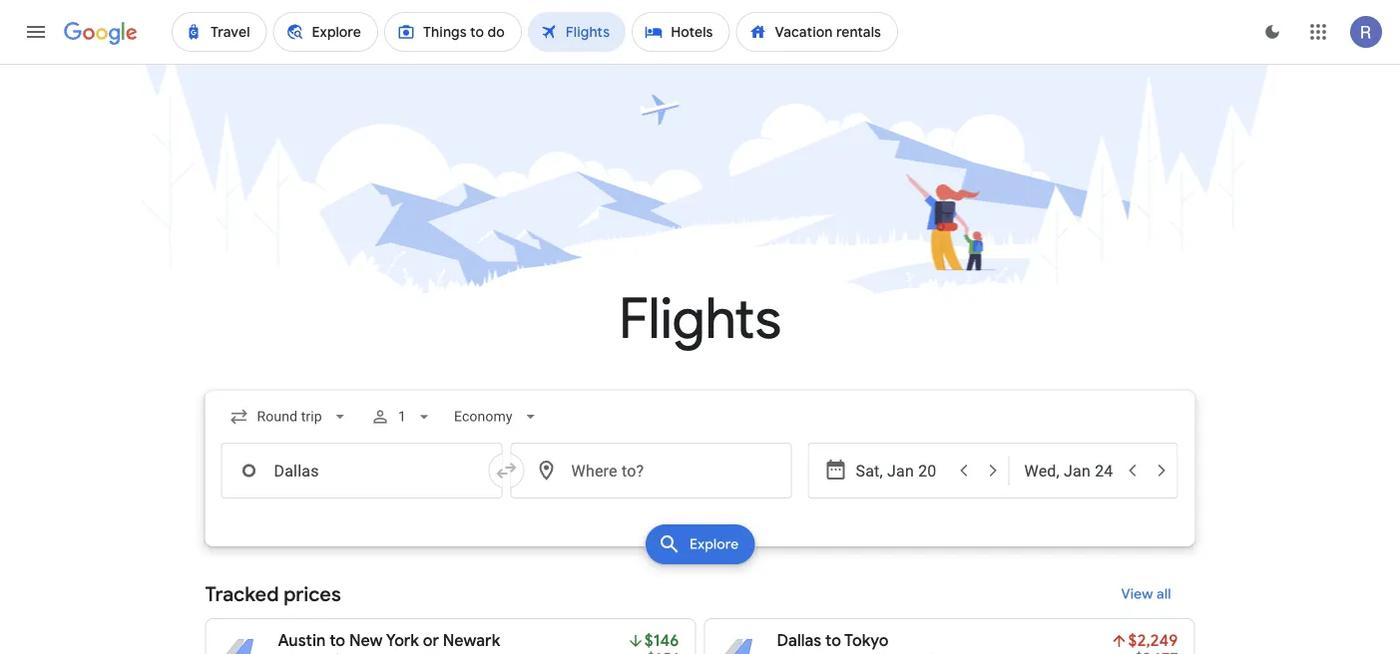 Task type: vqa. For each thing, say whether or not it's contained in the screenshot.
New
yes



Task type: describe. For each thing, give the bounding box(es) containing it.
Return text field
[[1025, 444, 1117, 498]]

2249 US dollars text field
[[1129, 632, 1179, 652]]

or
[[423, 632, 439, 652]]

dallas
[[777, 632, 822, 652]]

2177 US dollars text field
[[1135, 650, 1179, 655]]

york
[[386, 632, 419, 652]]

1
[[398, 409, 406, 425]]

154 US dollars text field
[[647, 650, 679, 655]]

$2,249
[[1129, 632, 1179, 652]]

tracked prices region
[[205, 571, 1196, 655]]

view
[[1122, 586, 1154, 604]]

prices
[[284, 582, 341, 608]]

dallas to tokyo
[[777, 632, 889, 652]]

1 button
[[362, 393, 442, 441]]

tokyo
[[845, 632, 889, 652]]

change appearance image
[[1249, 8, 1297, 56]]

flights
[[619, 284, 782, 355]]

Flight search field
[[189, 391, 1212, 571]]

explore button
[[646, 525, 755, 565]]



Task type: locate. For each thing, give the bounding box(es) containing it.
main menu image
[[24, 20, 48, 44]]

Departure text field
[[856, 444, 948, 498]]

all
[[1157, 586, 1172, 604]]

austin
[[278, 632, 326, 652]]

view all
[[1122, 586, 1172, 604]]

2 to from the left
[[826, 632, 842, 652]]

None text field
[[221, 443, 503, 499]]

None field
[[221, 399, 358, 435], [446, 399, 549, 435], [221, 399, 358, 435], [446, 399, 549, 435]]

tracked
[[205, 582, 279, 608]]

to left tokyo
[[826, 632, 842, 652]]

0 horizontal spatial to
[[330, 632, 346, 652]]

newark
[[443, 632, 501, 652]]

to left new
[[330, 632, 346, 652]]

1 to from the left
[[330, 632, 346, 652]]

to for new
[[330, 632, 346, 652]]

to for tokyo
[[826, 632, 842, 652]]

explore
[[690, 536, 739, 554]]

1 horizontal spatial to
[[826, 632, 842, 652]]

146 US dollars text field
[[645, 632, 679, 652]]

$146
[[645, 632, 679, 652]]

Where to? text field
[[511, 443, 792, 499]]

new
[[349, 632, 383, 652]]

tracked prices
[[205, 582, 341, 608]]

austin to new york or newark
[[278, 632, 501, 652]]

to
[[330, 632, 346, 652], [826, 632, 842, 652]]



